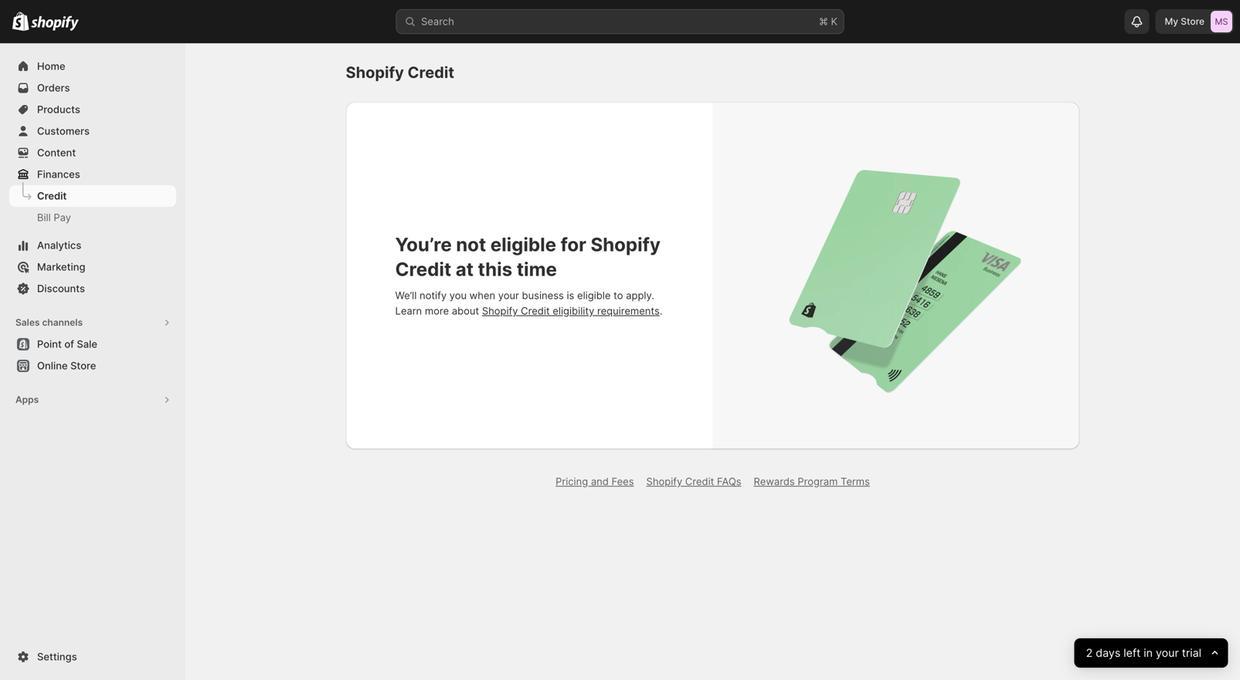 Task type: locate. For each thing, give the bounding box(es) containing it.
store for my store
[[1181, 16, 1205, 27]]

credit inside you're not eligible for shopify credit at this time
[[395, 258, 452, 281]]

channels
[[42, 317, 83, 328]]

we'll
[[395, 290, 417, 302]]

sales
[[15, 317, 40, 328]]

is
[[567, 290, 575, 302]]

you're not eligible for shopify credit at this time
[[395, 233, 661, 281]]

shopify credit faqs
[[647, 476, 742, 488]]

store
[[1181, 16, 1205, 27], [70, 360, 96, 372]]

pricing
[[556, 476, 588, 488]]

store down sale
[[70, 360, 96, 372]]

shopify image
[[12, 12, 29, 31], [31, 16, 79, 31]]

of
[[64, 339, 74, 351]]

your inside 'we'll notify you when your business is eligible to apply. learn more about'
[[498, 290, 519, 302]]

credit down the you're
[[395, 258, 452, 281]]

0 vertical spatial store
[[1181, 16, 1205, 27]]

1 vertical spatial store
[[70, 360, 96, 372]]

credit left faqs
[[685, 476, 714, 488]]

your inside dropdown button
[[1156, 647, 1179, 660]]

faqs
[[717, 476, 742, 488]]

and
[[591, 476, 609, 488]]

pay
[[54, 212, 71, 224]]

your right 'when'
[[498, 290, 519, 302]]

not
[[456, 233, 486, 256]]

2 days left in your trial button
[[1074, 639, 1228, 669]]

0 horizontal spatial eligible
[[491, 233, 557, 256]]

credit for shopify credit faqs
[[685, 476, 714, 488]]

0 horizontal spatial store
[[70, 360, 96, 372]]

sale
[[77, 339, 97, 351]]

credit down "business"
[[521, 305, 550, 317]]

1 horizontal spatial your
[[1156, 647, 1179, 660]]

rewards
[[754, 476, 795, 488]]

your for trial
[[1156, 647, 1179, 660]]

eligible inside you're not eligible for shopify credit at this time
[[491, 233, 557, 256]]

store inside button
[[70, 360, 96, 372]]

credit up bill pay
[[37, 190, 67, 202]]

shopify
[[346, 63, 404, 82], [591, 233, 661, 256], [482, 305, 518, 317], [647, 476, 683, 488]]

sales channels
[[15, 317, 83, 328]]

1 vertical spatial your
[[1156, 647, 1179, 660]]

left
[[1124, 647, 1141, 660]]

apply.
[[626, 290, 655, 302]]

1 horizontal spatial store
[[1181, 16, 1205, 27]]

my store image
[[1211, 11, 1233, 32]]

0 vertical spatial your
[[498, 290, 519, 302]]

apps button
[[9, 390, 176, 411]]

terms
[[841, 476, 870, 488]]

apps
[[15, 395, 39, 406]]

eligible
[[491, 233, 557, 256], [577, 290, 611, 302]]

credit down search
[[408, 63, 455, 82]]

point of sale button
[[0, 334, 185, 356]]

settings link
[[9, 647, 176, 669]]

credit for shopify credit eligibility requirements .
[[521, 305, 550, 317]]

1 horizontal spatial eligible
[[577, 290, 611, 302]]

we'll notify you when your business is eligible to apply. learn more about
[[395, 290, 655, 317]]

products
[[37, 104, 80, 116]]

discounts link
[[9, 278, 176, 300]]

program
[[798, 476, 838, 488]]

home
[[37, 60, 65, 72]]

credit
[[408, 63, 455, 82], [37, 190, 67, 202], [395, 258, 452, 281], [521, 305, 550, 317], [685, 476, 714, 488]]

business
[[522, 290, 564, 302]]

rewards program terms link
[[754, 476, 870, 488]]

content link
[[9, 142, 176, 164]]

shopify credit
[[346, 63, 455, 82]]

your right in
[[1156, 647, 1179, 660]]

to
[[614, 290, 623, 302]]

more
[[425, 305, 449, 317]]

for
[[561, 233, 587, 256]]

your
[[498, 290, 519, 302], [1156, 647, 1179, 660]]

point of sale
[[37, 339, 97, 351]]

analytics link
[[9, 235, 176, 257]]

eligible up time
[[491, 233, 557, 256]]

0 vertical spatial eligible
[[491, 233, 557, 256]]

store right my
[[1181, 16, 1205, 27]]

shopify inside you're not eligible for shopify credit at this time
[[591, 233, 661, 256]]

eligibility
[[553, 305, 595, 317]]

eligible right is
[[577, 290, 611, 302]]

customers
[[37, 125, 90, 137]]

pricing and fees
[[556, 476, 634, 488]]

online store
[[37, 360, 96, 372]]

0 horizontal spatial your
[[498, 290, 519, 302]]

requirements
[[597, 305, 660, 317]]

finances link
[[9, 164, 176, 185]]

1 vertical spatial eligible
[[577, 290, 611, 302]]

shopify for shopify credit faqs
[[647, 476, 683, 488]]

credit for shopify credit
[[408, 63, 455, 82]]

orders link
[[9, 77, 176, 99]]

bill
[[37, 212, 51, 224]]



Task type: describe. For each thing, give the bounding box(es) containing it.
search
[[421, 15, 454, 27]]

settings
[[37, 652, 77, 664]]

this
[[478, 258, 513, 281]]

about
[[452, 305, 479, 317]]

k
[[831, 15, 838, 27]]

⌘ k
[[819, 15, 838, 27]]

eligible inside 'we'll notify you when your business is eligible to apply. learn more about'
[[577, 290, 611, 302]]

shopify for shopify credit
[[346, 63, 404, 82]]

at
[[456, 258, 474, 281]]

online store button
[[0, 356, 185, 377]]

shopify credit faqs link
[[647, 476, 742, 488]]

2
[[1086, 647, 1093, 660]]

fees
[[612, 476, 634, 488]]

content
[[37, 147, 76, 159]]

2 days left in your trial
[[1086, 647, 1202, 660]]

trial
[[1182, 647, 1202, 660]]

shopify for shopify credit eligibility requirements .
[[482, 305, 518, 317]]

rewards program terms
[[754, 476, 870, 488]]

online
[[37, 360, 68, 372]]

you
[[450, 290, 467, 302]]

shopify credit eligibility requirements link
[[482, 305, 660, 317]]

analytics
[[37, 240, 81, 252]]

.
[[660, 305, 663, 317]]

customers link
[[9, 121, 176, 142]]

orders
[[37, 82, 70, 94]]

point
[[37, 339, 62, 351]]

days
[[1096, 647, 1121, 660]]

learn
[[395, 305, 422, 317]]

home link
[[9, 56, 176, 77]]

store for online store
[[70, 360, 96, 372]]

sales channels button
[[9, 312, 176, 334]]

my
[[1165, 16, 1179, 27]]

bill pay link
[[9, 207, 176, 229]]

credit link
[[9, 185, 176, 207]]

in
[[1144, 647, 1153, 660]]

bill pay
[[37, 212, 71, 224]]

discounts
[[37, 283, 85, 295]]

shopify credit card image
[[742, 141, 1051, 411]]

finances
[[37, 168, 80, 180]]

products link
[[9, 99, 176, 121]]

marketing link
[[9, 257, 176, 278]]

pricing and fees button
[[547, 471, 643, 493]]

online store link
[[9, 356, 176, 377]]

1 horizontal spatial shopify image
[[31, 16, 79, 31]]

point of sale link
[[9, 334, 176, 356]]

0 horizontal spatial shopify image
[[12, 12, 29, 31]]

my store
[[1165, 16, 1205, 27]]

notify
[[420, 290, 447, 302]]

marketing
[[37, 261, 85, 273]]

time
[[517, 258, 557, 281]]

⌘
[[819, 15, 828, 27]]

your for business
[[498, 290, 519, 302]]

you're
[[395, 233, 452, 256]]

shopify credit eligibility requirements .
[[482, 305, 663, 317]]

when
[[470, 290, 496, 302]]



Task type: vqa. For each thing, say whether or not it's contained in the screenshot.
TOGGLE PUBLISHING ENTRIES AS WEB PAGES 'icon'
no



